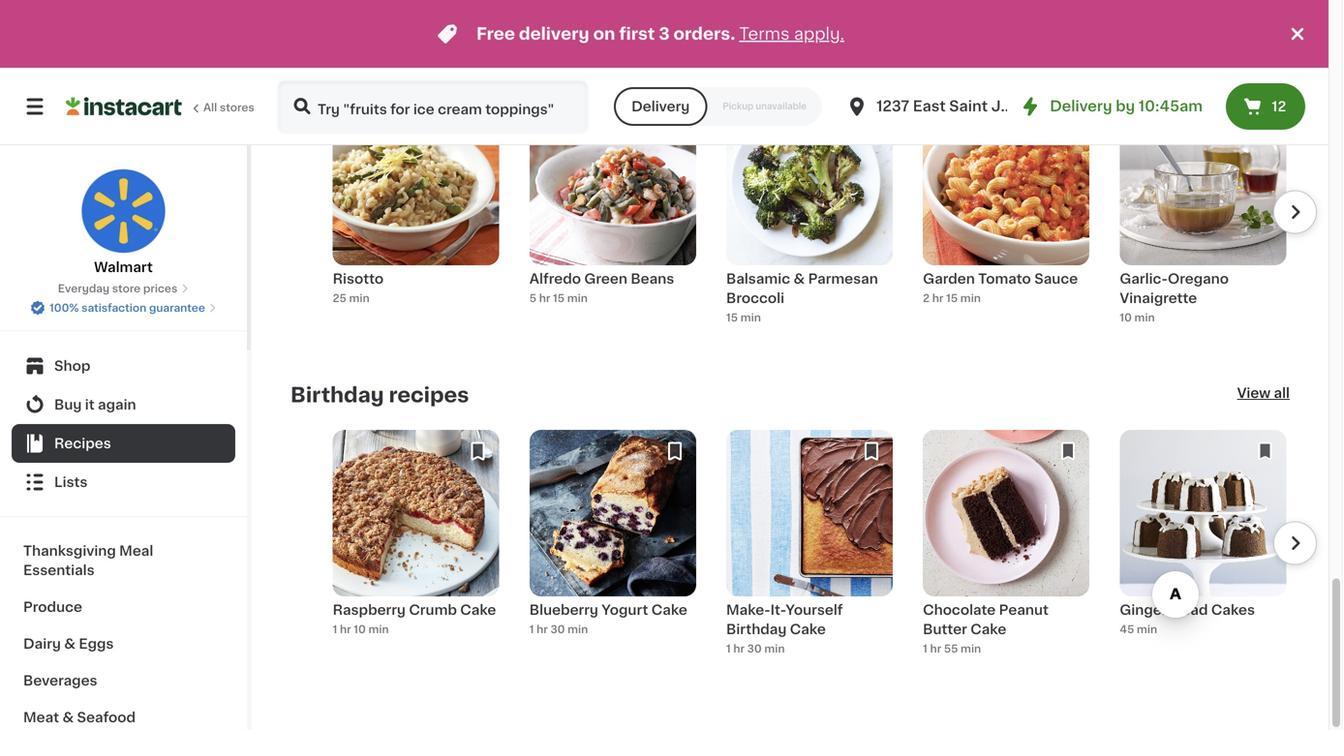Task type: vqa. For each thing, say whether or not it's contained in the screenshot.
the Express
no



Task type: locate. For each thing, give the bounding box(es) containing it.
guarantee
[[149, 303, 205, 313]]

recipe card group containing gingerbread cakes
[[1120, 430, 1287, 668]]

cake right "crumb"
[[460, 604, 496, 617]]

10
[[1120, 312, 1132, 323], [354, 624, 366, 635]]

satisfaction
[[82, 303, 147, 313]]

butter
[[923, 623, 968, 636]]

stores
[[220, 102, 254, 113]]

raspberry crumb cake
[[333, 604, 496, 617]]

essentials
[[23, 564, 95, 577]]

100% satisfaction guarantee button
[[30, 296, 217, 316]]

hr left 55
[[930, 644, 942, 654]]

0 vertical spatial &
[[794, 272, 805, 286]]

2 hr 15 min
[[923, 293, 981, 304]]

free
[[477, 26, 515, 42]]

1 view from the top
[[1238, 55, 1271, 69]]

prices
[[143, 283, 178, 294]]

1 vertical spatial recipes
[[389, 385, 469, 405]]

min
[[349, 293, 370, 304], [567, 293, 588, 304], [961, 293, 981, 304], [741, 312, 761, 323], [1135, 312, 1155, 323], [369, 624, 389, 635], [568, 624, 588, 635], [1137, 624, 1158, 635], [765, 644, 785, 654], [961, 644, 981, 654]]

2 vertical spatial item carousel region
[[291, 430, 1317, 668]]

0 vertical spatial view all
[[1238, 55, 1290, 69]]

birthday
[[291, 385, 384, 405], [726, 623, 787, 636]]

italian
[[291, 54, 358, 74]]

1 hr 30 min down blueberry
[[530, 624, 588, 635]]

beans
[[631, 272, 674, 286]]

recipes
[[362, 54, 443, 74], [389, 385, 469, 405]]

1237
[[877, 99, 910, 113]]

0 vertical spatial view all link
[[1238, 52, 1290, 76]]

item carousel region containing risotto
[[291, 99, 1317, 337]]

birthday down 25
[[291, 385, 384, 405]]

1 down make-
[[726, 644, 731, 654]]

saint
[[950, 99, 988, 113]]

sauce
[[1035, 272, 1078, 286]]

0 vertical spatial view
[[1238, 55, 1271, 69]]

seafood
[[77, 711, 136, 725]]

hr
[[539, 293, 551, 304], [933, 293, 944, 304], [340, 624, 351, 635], [537, 624, 548, 635], [734, 644, 745, 654], [930, 644, 942, 654]]

walmart logo image
[[81, 169, 166, 254]]

service type group
[[614, 87, 822, 126]]

blueberry
[[530, 604, 599, 617]]

1 hr 30 min
[[530, 624, 588, 635], [726, 644, 785, 654]]

2 vertical spatial &
[[62, 711, 74, 725]]

1 vertical spatial view all link
[[1238, 384, 1290, 407]]

1 down blueberry
[[530, 624, 534, 635]]

hr for make-it-yourself birthday cake
[[734, 644, 745, 654]]

first
[[619, 26, 655, 42]]

eggs
[[79, 637, 114, 651]]

item carousel region containing raspberry crumb cake
[[291, 430, 1317, 668]]

1 view all link from the top
[[1238, 52, 1290, 76]]

recipe card group containing garlic-oregano vinaigrette
[[1120, 99, 1287, 337]]

1 for chocolate peanut butter cake
[[923, 644, 928, 654]]

2 view all from the top
[[1238, 387, 1290, 400]]

hr down make-
[[734, 644, 745, 654]]

buy
[[54, 398, 82, 412]]

recipe card group containing raspberry crumb cake
[[333, 430, 499, 668]]

item carousel region for birthday recipes
[[291, 430, 1317, 668]]

cake right "yogurt"
[[652, 604, 688, 617]]

recipe card group containing blueberry yogurt cake
[[530, 430, 696, 668]]

everyday
[[58, 283, 110, 294]]

1237 east saint james street
[[877, 99, 1092, 113]]

meal
[[119, 544, 153, 558]]

cake
[[460, 604, 496, 617], [652, 604, 688, 617], [790, 623, 826, 636], [971, 623, 1007, 636]]

all
[[203, 102, 217, 113]]

delivery
[[519, 26, 590, 42]]

delivery
[[1050, 99, 1113, 113], [632, 100, 690, 113]]

crumb
[[409, 604, 457, 617]]

10 down raspberry
[[354, 624, 366, 635]]

hr right 2
[[933, 293, 944, 304]]

view for birthday recipes
[[1238, 387, 1271, 400]]

1 view all from the top
[[1238, 55, 1290, 69]]

recipe card group containing chocolate peanut butter cake
[[923, 430, 1090, 668]]

15 down alfredo
[[553, 293, 565, 304]]

hr for blueberry yogurt cake
[[537, 624, 548, 635]]

hr right 5
[[539, 293, 551, 304]]

& right meat
[[62, 711, 74, 725]]

item carousel region
[[333, 0, 1287, 6], [291, 99, 1317, 337], [291, 430, 1317, 668]]

garden tomato sauce
[[923, 272, 1078, 286]]

0 horizontal spatial delivery
[[632, 100, 690, 113]]

1 vertical spatial birthday
[[726, 623, 787, 636]]

all for italian recipes
[[1274, 55, 1290, 69]]

min down 'vinaigrette'
[[1135, 312, 1155, 323]]

min down broccoli
[[741, 312, 761, 323]]

recipe card group
[[333, 99, 499, 337], [530, 99, 696, 337], [726, 99, 893, 337], [923, 99, 1090, 337], [1120, 99, 1287, 337], [333, 430, 499, 668], [530, 430, 696, 668], [726, 430, 893, 668], [923, 430, 1090, 668], [1120, 430, 1287, 668]]

cake down chocolate
[[971, 623, 1007, 636]]

1 hr 30 min down make-
[[726, 644, 785, 654]]

30 down blueberry
[[551, 624, 565, 635]]

0 horizontal spatial 15
[[553, 293, 565, 304]]

delivery down free delivery on first 3 orders. terms apply.
[[632, 100, 690, 113]]

15 down broccoli
[[726, 312, 738, 323]]

1 vertical spatial view
[[1238, 387, 1271, 400]]

0 vertical spatial item carousel region
[[333, 0, 1287, 6]]

1 horizontal spatial 1 hr 30 min
[[726, 644, 785, 654]]

view all for italian recipes
[[1238, 55, 1290, 69]]

balsamic & parmesan broccoli
[[726, 272, 878, 305]]

2 view all link from the top
[[1238, 384, 1290, 407]]

2 horizontal spatial 15
[[946, 293, 958, 304]]

1 horizontal spatial birthday
[[726, 623, 787, 636]]

limited time offer region
[[0, 0, 1286, 68]]

2 all from the top
[[1274, 387, 1290, 400]]

min right 45
[[1137, 624, 1158, 635]]

buy it again
[[54, 398, 136, 412]]

broccoli
[[726, 292, 785, 305]]

instacart logo image
[[66, 95, 182, 118]]

james
[[992, 99, 1042, 113]]

1 vertical spatial 10
[[354, 624, 366, 635]]

1 down raspberry
[[333, 624, 337, 635]]

all
[[1274, 55, 1290, 69], [1274, 387, 1290, 400]]

1 vertical spatial item carousel region
[[291, 99, 1317, 337]]

0 vertical spatial 30
[[551, 624, 565, 635]]

hr down raspberry
[[340, 624, 351, 635]]

1 vertical spatial 30
[[747, 644, 762, 654]]

15 for alfredo
[[553, 293, 565, 304]]

0 vertical spatial recipes
[[362, 54, 443, 74]]

chocolate peanut butter cake
[[923, 604, 1049, 636]]

view all
[[1238, 55, 1290, 69], [1238, 387, 1290, 400]]

terms apply. link
[[739, 26, 845, 42]]

15
[[553, 293, 565, 304], [946, 293, 958, 304], [726, 312, 738, 323]]

&
[[794, 272, 805, 286], [64, 637, 76, 651], [62, 711, 74, 725]]

& left the eggs
[[64, 637, 76, 651]]

1 vertical spatial view all
[[1238, 387, 1290, 400]]

thanksgiving meal essentials link
[[12, 533, 235, 589]]

page 1 of 2 group
[[333, 0, 1287, 6]]

garlic-
[[1120, 272, 1168, 286]]

10 min
[[1120, 312, 1155, 323]]

peanut
[[999, 604, 1049, 617]]

1
[[333, 624, 337, 635], [530, 624, 534, 635], [726, 644, 731, 654], [923, 644, 928, 654]]

0 vertical spatial birthday
[[291, 385, 384, 405]]

garlic-oregano vinaigrette
[[1120, 272, 1229, 305]]

cake down yourself
[[790, 623, 826, 636]]

& right balsamic
[[794, 272, 805, 286]]

1 horizontal spatial 30
[[747, 644, 762, 654]]

min right 55
[[961, 644, 981, 654]]

12
[[1272, 100, 1287, 113]]

min down blueberry
[[568, 624, 588, 635]]

1 all from the top
[[1274, 55, 1290, 69]]

1 vertical spatial 1 hr 30 min
[[726, 644, 785, 654]]

min down make-it-yourself birthday cake
[[765, 644, 785, 654]]

recipes for birthday recipes
[[389, 385, 469, 405]]

& inside balsamic & parmesan broccoli
[[794, 272, 805, 286]]

balsamic
[[726, 272, 791, 286]]

1 hr 10 min
[[333, 624, 389, 635]]

it-
[[771, 604, 786, 617]]

0 vertical spatial all
[[1274, 55, 1290, 69]]

walmart
[[94, 261, 153, 274]]

1 left 55
[[923, 644, 928, 654]]

15 for garden
[[946, 293, 958, 304]]

1 vertical spatial &
[[64, 637, 76, 651]]

30 down make-
[[747, 644, 762, 654]]

recipe card group containing balsamic & parmesan broccoli
[[726, 99, 893, 337]]

15 down garden
[[946, 293, 958, 304]]

0 horizontal spatial 10
[[354, 624, 366, 635]]

None search field
[[277, 79, 589, 134]]

0 vertical spatial 1 hr 30 min
[[530, 624, 588, 635]]

birthday down make-
[[726, 623, 787, 636]]

hr down blueberry
[[537, 624, 548, 635]]

0 horizontal spatial 1 hr 30 min
[[530, 624, 588, 635]]

2 view from the top
[[1238, 387, 1271, 400]]

15 min
[[726, 312, 761, 323]]

recipes for italian recipes
[[362, 54, 443, 74]]

garden
[[923, 272, 975, 286]]

street
[[1045, 99, 1092, 113]]

view all link
[[1238, 52, 1290, 76], [1238, 384, 1290, 407]]

0 horizontal spatial 30
[[551, 624, 565, 635]]

by
[[1116, 99, 1135, 113]]

Search field
[[279, 81, 587, 132]]

oregano
[[1168, 272, 1229, 286]]

1 vertical spatial all
[[1274, 387, 1290, 400]]

recipe card group containing alfredo green beans
[[530, 99, 696, 337]]

1 horizontal spatial delivery
[[1050, 99, 1113, 113]]

delivery inside 'button'
[[632, 100, 690, 113]]

10 down 'vinaigrette'
[[1120, 312, 1132, 323]]

delivery left by
[[1050, 99, 1113, 113]]

1 horizontal spatial 10
[[1120, 312, 1132, 323]]

cake inside make-it-yourself birthday cake
[[790, 623, 826, 636]]

italian recipes
[[291, 54, 443, 74]]



Task type: describe. For each thing, give the bounding box(es) containing it.
everyday store prices link
[[58, 281, 189, 296]]

meat & seafood link
[[12, 699, 235, 730]]

10:45am
[[1139, 99, 1203, 113]]

delivery button
[[614, 87, 707, 126]]

55
[[944, 644, 958, 654]]

dairy & eggs
[[23, 637, 114, 651]]

gingerbread
[[1120, 604, 1208, 617]]

item carousel region for italian recipes
[[291, 99, 1317, 337]]

view all link for birthday recipes
[[1238, 384, 1290, 407]]

green
[[585, 272, 628, 286]]

recipes link
[[12, 424, 235, 463]]

& for balsamic
[[794, 272, 805, 286]]

view for italian recipes
[[1238, 55, 1271, 69]]

it
[[85, 398, 95, 412]]

recipe card group containing make-it-yourself birthday cake
[[726, 430, 893, 668]]

lists link
[[12, 463, 235, 502]]

12 button
[[1226, 83, 1306, 130]]

100% satisfaction guarantee
[[50, 303, 205, 313]]

alfredo
[[530, 272, 581, 286]]

meat
[[23, 711, 59, 725]]

lists
[[54, 476, 88, 489]]

hr for chocolate peanut butter cake
[[930, 644, 942, 654]]

view all link for italian recipes
[[1238, 52, 1290, 76]]

all stores
[[203, 102, 254, 113]]

45
[[1120, 624, 1135, 635]]

30 for blueberry yogurt cake
[[551, 624, 565, 635]]

delivery for delivery by 10:45am
[[1050, 99, 1113, 113]]

meat & seafood
[[23, 711, 136, 725]]

yogurt
[[602, 604, 648, 617]]

1 for raspberry crumb cake
[[333, 624, 337, 635]]

all for birthday recipes
[[1274, 387, 1290, 400]]

0 horizontal spatial birthday
[[291, 385, 384, 405]]

cakes
[[1212, 604, 1255, 617]]

beverages link
[[12, 663, 235, 699]]

make-it-yourself birthday cake
[[726, 604, 843, 636]]

shop
[[54, 359, 90, 373]]

delivery by 10:45am link
[[1019, 95, 1203, 118]]

free delivery on first 3 orders. terms apply.
[[477, 26, 845, 42]]

on
[[593, 26, 615, 42]]

45 min
[[1120, 624, 1158, 635]]

hr for alfredo green beans
[[539, 293, 551, 304]]

walmart link
[[81, 169, 166, 277]]

30 for make-it-yourself birthday cake
[[747, 644, 762, 654]]

thanksgiving
[[23, 544, 116, 558]]

thanksgiving meal essentials
[[23, 544, 153, 577]]

hr for raspberry crumb cake
[[340, 624, 351, 635]]

1 hr 55 min
[[923, 644, 981, 654]]

birthday inside make-it-yourself birthday cake
[[726, 623, 787, 636]]

hr for garden tomato sauce
[[933, 293, 944, 304]]

recipe card group containing risotto
[[333, 99, 499, 337]]

beverages
[[23, 674, 97, 688]]

view all for birthday recipes
[[1238, 387, 1290, 400]]

1 hr 30 min for make-it-yourself birthday cake
[[726, 644, 785, 654]]

orders.
[[674, 26, 736, 42]]

5 hr 15 min
[[530, 293, 588, 304]]

make-
[[726, 604, 771, 617]]

gingerbread cakes
[[1120, 604, 1255, 617]]

tomato
[[979, 272, 1031, 286]]

100%
[[50, 303, 79, 313]]

3
[[659, 26, 670, 42]]

terms
[[739, 26, 790, 42]]

buy it again link
[[12, 386, 235, 424]]

delivery for delivery
[[632, 100, 690, 113]]

dairy
[[23, 637, 61, 651]]

& for meat
[[62, 711, 74, 725]]

risotto
[[333, 272, 384, 286]]

chocolate
[[923, 604, 996, 617]]

min down alfredo
[[567, 293, 588, 304]]

east
[[913, 99, 946, 113]]

min down garden
[[961, 293, 981, 304]]

produce link
[[12, 589, 235, 626]]

25 min
[[333, 293, 370, 304]]

dairy & eggs link
[[12, 626, 235, 663]]

store
[[112, 283, 141, 294]]

produce
[[23, 601, 82, 614]]

1 hr 30 min for blueberry yogurt cake
[[530, 624, 588, 635]]

delivery by 10:45am
[[1050, 99, 1203, 113]]

parmesan
[[808, 272, 878, 286]]

min down risotto
[[349, 293, 370, 304]]

1 for make-it-yourself birthday cake
[[726, 644, 731, 654]]

2
[[923, 293, 930, 304]]

yourself
[[786, 604, 843, 617]]

blueberry yogurt cake
[[530, 604, 688, 617]]

all stores link
[[66, 79, 256, 134]]

1 horizontal spatial 15
[[726, 312, 738, 323]]

vinaigrette
[[1120, 292, 1198, 305]]

recipes
[[54, 437, 111, 450]]

& for dairy
[[64, 637, 76, 651]]

recipe card group containing garden tomato sauce
[[923, 99, 1090, 337]]

birthday recipes
[[291, 385, 469, 405]]

cake inside chocolate peanut butter cake
[[971, 623, 1007, 636]]

again
[[98, 398, 136, 412]]

25
[[333, 293, 347, 304]]

raspberry
[[333, 604, 406, 617]]

min down raspberry
[[369, 624, 389, 635]]

0 vertical spatial 10
[[1120, 312, 1132, 323]]

shop link
[[12, 347, 235, 386]]

everyday store prices
[[58, 283, 178, 294]]

1 for blueberry yogurt cake
[[530, 624, 534, 635]]

apply.
[[794, 26, 845, 42]]



